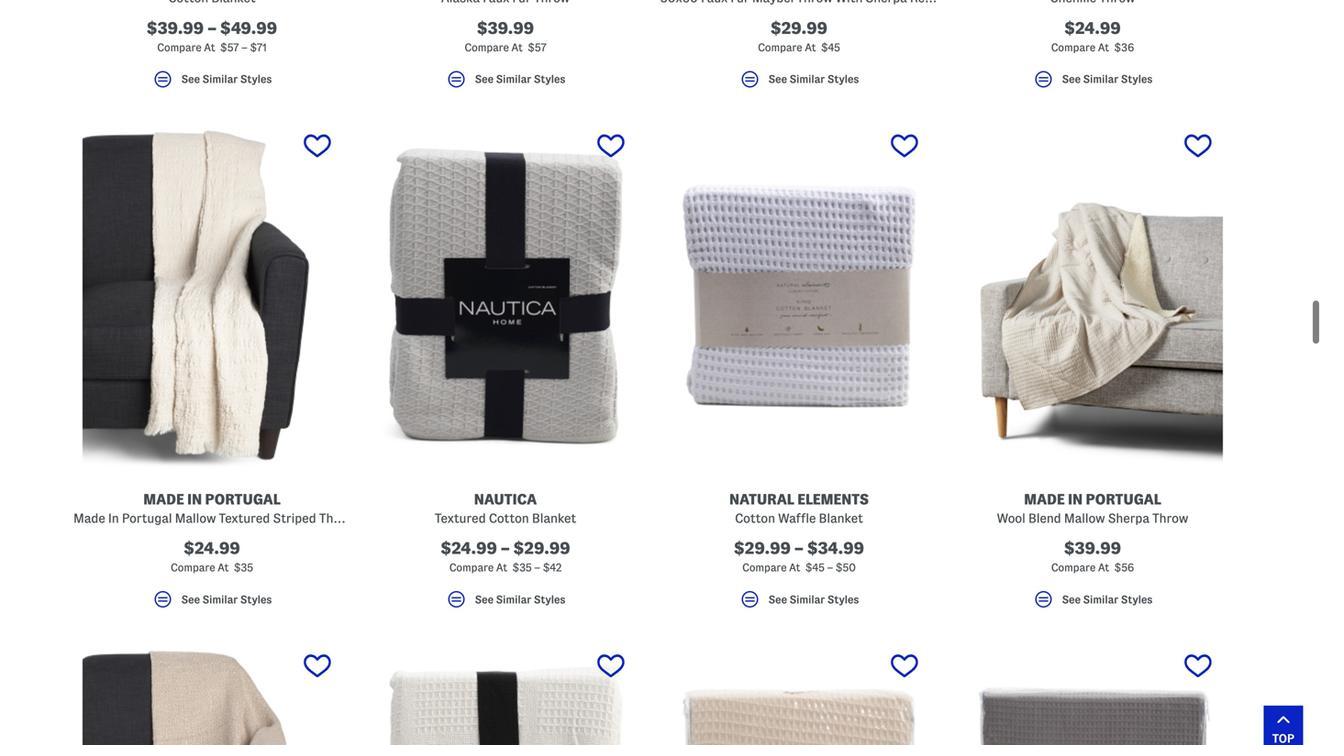 Task type: vqa. For each thing, say whether or not it's contained in the screenshot.


Task type: describe. For each thing, give the bounding box(es) containing it.
see similar styles button down $39.99 – $49.99 compare at              $57 – $71
[[73, 68, 350, 98]]

$29.99 for compare
[[771, 19, 828, 37]]

– down nautica textured cotton blanket
[[501, 540, 510, 558]]

throw inside the made in portugal wool blend mallow sherpa throw
[[1152, 512, 1188, 525]]

cotton waffle blanket image
[[661, 122, 938, 469]]

– down waffle
[[794, 540, 804, 558]]

see similar styles inside made in portugal wool blend mallow sherpa throw $39.99 compare at              $56 'element'
[[1062, 594, 1153, 606]]

nautica
[[474, 492, 537, 508]]

see inside nautica textured cotton blanket $24.99 – $29.99 compare at              $35 – $42 element
[[475, 594, 494, 606]]

styles inside made in portugal made in portugal mallow textured striped throw $24.99 compare at              $35 element
[[240, 594, 272, 606]]

natural elements cotton waffle blanket $29.99 – $34.99 compare at              $45 – $50 element
[[661, 122, 938, 619]]

similar inside made in portugal made in portugal mallow textured striped throw $24.99 compare at              $35 element
[[202, 594, 238, 606]]

styles inside vellux cotton blanket $39.99 – $49.99 compare at              $57 – $71 element
[[240, 73, 272, 85]]

well dressed home 50x60 faux fur maybel throw with sherpa reverse $29.99 compare at              $45 element
[[661, 0, 938, 98]]

see similar styles button down $29.99 – $34.99 compare at              $45 – $50
[[661, 589, 938, 619]]

see similar styles inside natural elements cotton waffle blanket $29.99 – $34.99 compare at              $45 – $50 element
[[768, 594, 859, 606]]

portugal for $24.99
[[205, 492, 281, 508]]

similar inside natural elements cotton waffle blanket $29.99 – $34.99 compare at              $45 – $50 element
[[790, 594, 825, 606]]

see similar styles inside vellux cotton blanket $39.99 – $49.99 compare at              $57 – $71 element
[[181, 73, 272, 85]]

$39.99 compare at              $56
[[1051, 540, 1134, 574]]

see similar styles button down $24.99 compare at              $36
[[954, 68, 1231, 98]]

artelier nicole miller chenille throw $24.99 compare at              $36 element
[[954, 0, 1231, 98]]

natural
[[729, 492, 794, 508]]

styles inside nautica textured cotton blanket $24.99 – $29.99 compare at              $35 – $42 element
[[534, 594, 565, 606]]

2 cotton waffle weave blanket image from the left
[[954, 643, 1231, 746]]

see similar styles inside well dressed home 50x60 faux fur maybel throw with sherpa reverse $29.99 compare at              $45 element
[[768, 73, 859, 85]]

wool blend mallow sherpa throw image
[[954, 122, 1231, 469]]

see similar styles button down $29.99 compare at              $45
[[661, 68, 938, 98]]

– left the $49.99
[[207, 19, 217, 37]]

textured inside nautica textured cotton blanket
[[435, 512, 486, 525]]

– left $42
[[534, 563, 540, 574]]

$57 inside $39.99 – $49.99 compare at              $57 – $71
[[220, 42, 239, 53]]

$39.99 for $39.99 – $49.99
[[147, 19, 204, 37]]

cotton for $29.99
[[735, 512, 775, 525]]

$34.99
[[807, 540, 864, 558]]

see inside made in portugal made in portugal mallow textured striped throw $24.99 compare at              $35 element
[[181, 594, 200, 606]]

styles inside natural elements cotton waffle blanket $29.99 – $34.99 compare at              $45 – $50 element
[[827, 594, 859, 606]]

nautica textured cotton blanket $24.99 – $29.99 compare at              $35 – $42 element
[[367, 122, 644, 619]]

compare inside $39.99 compare at              $57
[[465, 42, 509, 53]]

in for $24.99
[[187, 492, 202, 508]]

compare inside $24.99 compare at              $35
[[171, 563, 215, 574]]

made for $24.99
[[143, 492, 184, 508]]

made in portugal wool blend mallow sherpa throw
[[997, 492, 1188, 525]]

see similar styles inside artelier nicole miller chenille throw $24.99 compare at              $36 element
[[1062, 73, 1153, 85]]

similar inside made in portugal wool blend mallow sherpa throw $39.99 compare at              $56 'element'
[[1083, 594, 1119, 606]]

cotton for $24.99
[[489, 512, 529, 525]]

made in portugal made in portugal mallow textured striped throw
[[73, 492, 355, 525]]

$29.99 for –
[[734, 540, 791, 558]]

see similar styles button down $39.99 compare at              $57
[[367, 68, 644, 98]]

$50
[[836, 563, 856, 574]]

$24.99 – $29.99 compare at              $35 – $42
[[441, 540, 570, 574]]

$45 inside $29.99 – $34.99 compare at              $45 – $50
[[805, 563, 825, 574]]

styles inside artelier nicole miller chenille throw $24.99 compare at              $36 element
[[1121, 73, 1153, 85]]

compare inside $29.99 – $34.99 compare at              $45 – $50
[[742, 563, 787, 574]]

textured inside made in portugal made in portugal mallow textured striped throw
[[219, 512, 270, 525]]



Task type: locate. For each thing, give the bounding box(es) containing it.
1 horizontal spatial in
[[1068, 492, 1083, 508]]

portugal
[[205, 492, 281, 508], [1086, 492, 1161, 508]]

styles
[[240, 73, 272, 85], [534, 73, 565, 85], [827, 73, 859, 85], [1121, 73, 1153, 85], [240, 594, 272, 606], [534, 594, 565, 606], [827, 594, 859, 606], [1121, 594, 1153, 606]]

styles down $71
[[240, 73, 272, 85]]

1 $57 from the left
[[220, 42, 239, 53]]

blanket inside nautica textured cotton blanket
[[532, 512, 576, 525]]

blend
[[1028, 512, 1061, 525]]

2 made from the left
[[1024, 492, 1065, 508]]

see similar styles down $50
[[768, 594, 859, 606]]

0 horizontal spatial blanket
[[532, 512, 576, 525]]

blanket inside natural elements cotton waffle blanket
[[819, 512, 863, 525]]

$39.99 – $49.99 compare at              $57 – $71
[[147, 19, 277, 53]]

$35 inside $24.99 compare at              $35
[[234, 563, 253, 574]]

$24.99
[[1064, 19, 1121, 37], [184, 540, 240, 558], [441, 540, 497, 558]]

textured left striped
[[219, 512, 270, 525]]

styles down $29.99 compare at              $45
[[827, 73, 859, 85]]

$56
[[1114, 563, 1134, 574]]

in inside the made in portugal wool blend mallow sherpa throw
[[1068, 492, 1083, 508]]

see down $39.99 compare at              $56
[[1062, 594, 1081, 606]]

styles inside 'bella lux alaska faux fur throw $39.99 compare at              $57' element
[[534, 73, 565, 85]]

similar down $24.99 compare at              $35
[[202, 594, 238, 606]]

see similar styles down $42
[[475, 594, 565, 606]]

2 portugal from the left
[[1086, 492, 1161, 508]]

$24.99 inside $24.99 – $29.99 compare at              $35 – $42
[[441, 540, 497, 558]]

$57
[[220, 42, 239, 53], [528, 42, 546, 53]]

see similar styles button down $39.99 compare at              $56
[[954, 589, 1231, 619]]

similar inside artelier nicole miller chenille throw $24.99 compare at              $36 element
[[1083, 73, 1119, 85]]

vellux cotton blanket $39.99 – $49.99 compare at              $57 – $71 element
[[73, 0, 350, 98]]

blanket
[[532, 512, 576, 525], [819, 512, 863, 525]]

cotton down natural
[[735, 512, 775, 525]]

–
[[207, 19, 217, 37], [241, 42, 248, 53], [501, 540, 510, 558], [794, 540, 804, 558], [534, 563, 540, 574], [827, 563, 833, 574]]

$24.99 up $36
[[1064, 19, 1121, 37]]

see similar styles down $39.99 compare at              $57
[[475, 73, 565, 85]]

styles down $42
[[534, 594, 565, 606]]

made inside the made in portugal wool blend mallow sherpa throw
[[1024, 492, 1065, 508]]

0 horizontal spatial cotton
[[489, 512, 529, 525]]

similar inside vellux cotton blanket $39.99 – $49.99 compare at              $57 – $71 element
[[202, 73, 238, 85]]

$24.99 down nautica textured cotton blanket
[[441, 540, 497, 558]]

blanket up $42
[[532, 512, 576, 525]]

0 horizontal spatial mallow
[[175, 512, 216, 525]]

see similar styles
[[181, 73, 272, 85], [475, 73, 565, 85], [768, 73, 859, 85], [1062, 73, 1153, 85], [181, 594, 272, 606], [475, 594, 565, 606], [768, 594, 859, 606], [1062, 594, 1153, 606]]

similar inside 'bella lux alaska faux fur throw $39.99 compare at              $57' element
[[496, 73, 531, 85]]

1 horizontal spatial cotton waffle weave blanket image
[[954, 643, 1231, 746]]

2 horizontal spatial $24.99
[[1064, 19, 1121, 37]]

$24.99 compare at              $35
[[171, 540, 253, 574]]

portugal inside the made in portugal wool blend mallow sherpa throw
[[1086, 492, 1161, 508]]

1 portugal from the left
[[205, 492, 281, 508]]

$24.99 down made in portugal made in portugal mallow textured striped throw
[[184, 540, 240, 558]]

1 horizontal spatial made
[[1024, 492, 1065, 508]]

textured slub throw image
[[73, 643, 350, 746]]

1 horizontal spatial $35
[[512, 563, 532, 574]]

see similar styles button down $24.99 compare at              $35
[[73, 589, 350, 619]]

see similar styles inside nautica textured cotton blanket $24.99 – $29.99 compare at              $35 – $42 element
[[475, 594, 565, 606]]

similar down $29.99 compare at              $45
[[790, 73, 825, 85]]

2 throw from the left
[[1152, 512, 1188, 525]]

see similar styles down $24.99 compare at              $35
[[181, 594, 272, 606]]

1 horizontal spatial mallow
[[1064, 512, 1105, 525]]

styles inside well dressed home 50x60 faux fur maybel throw with sherpa reverse $29.99 compare at              $45 element
[[827, 73, 859, 85]]

textured
[[219, 512, 270, 525], [435, 512, 486, 525]]

textured waffle cotton blanket image
[[367, 643, 644, 746]]

1 horizontal spatial textured
[[435, 512, 486, 525]]

similar down $29.99 – $34.99 compare at              $45 – $50
[[790, 594, 825, 606]]

cotton inside natural elements cotton waffle blanket
[[735, 512, 775, 525]]

styles down $56
[[1121, 594, 1153, 606]]

similar down $39.99 – $49.99 compare at              $57 – $71
[[202, 73, 238, 85]]

compare inside $39.99 compare at              $56
[[1051, 563, 1096, 574]]

$39.99 inside $39.99 – $49.99 compare at              $57 – $71
[[147, 19, 204, 37]]

1 horizontal spatial blanket
[[819, 512, 863, 525]]

waffle
[[778, 512, 816, 525]]

$45 inside $29.99 compare at              $45
[[821, 42, 840, 53]]

see similar styles down $36
[[1062, 73, 1153, 85]]

1 textured from the left
[[219, 512, 270, 525]]

0 horizontal spatial textured
[[219, 512, 270, 525]]

similar
[[202, 73, 238, 85], [496, 73, 531, 85], [790, 73, 825, 85], [1083, 73, 1119, 85], [202, 594, 238, 606], [496, 594, 531, 606], [790, 594, 825, 606], [1083, 594, 1119, 606]]

0 horizontal spatial portugal
[[205, 492, 281, 508]]

$57 inside $39.99 compare at              $57
[[528, 42, 546, 53]]

see inside artelier nicole miller chenille throw $24.99 compare at              $36 element
[[1062, 73, 1081, 85]]

made
[[143, 492, 184, 508], [1024, 492, 1065, 508]]

similar down $24.99 – $29.99 compare at              $35 – $42
[[496, 594, 531, 606]]

$35
[[234, 563, 253, 574], [512, 563, 532, 574]]

throw right striped
[[319, 512, 355, 525]]

– left $50
[[827, 563, 833, 574]]

see similar styles button down $24.99 – $29.99 compare at              $35 – $42
[[367, 589, 644, 619]]

striped
[[273, 512, 316, 525]]

styles down $24.99 compare at              $35
[[240, 594, 272, 606]]

portugal up the sherpa
[[1086, 492, 1161, 508]]

2 blanket from the left
[[819, 512, 863, 525]]

$36
[[1114, 42, 1134, 53]]

1 vertical spatial $45
[[805, 563, 825, 574]]

2 horizontal spatial $39.99
[[1064, 540, 1121, 558]]

$71
[[250, 42, 267, 53]]

in for $39.99
[[1068, 492, 1083, 508]]

$39.99
[[147, 19, 204, 37], [477, 19, 534, 37], [1064, 540, 1121, 558]]

similar inside well dressed home 50x60 faux fur maybel throw with sherpa reverse $29.99 compare at              $45 element
[[790, 73, 825, 85]]

0 horizontal spatial throw
[[319, 512, 355, 525]]

2 $35 from the left
[[512, 563, 532, 574]]

0 horizontal spatial $35
[[234, 563, 253, 574]]

cotton
[[489, 512, 529, 525], [735, 512, 775, 525]]

0 horizontal spatial made
[[143, 492, 184, 508]]

similar down $56
[[1083, 594, 1119, 606]]

in up $39.99 compare at              $56
[[1068, 492, 1083, 508]]

see down $24.99 compare at              $35
[[181, 594, 200, 606]]

portugal inside made in portugal made in portugal mallow textured striped throw
[[205, 492, 281, 508]]

1 cotton waffle weave blanket image from the left
[[661, 643, 938, 746]]

compare inside $24.99 compare at              $36
[[1051, 42, 1096, 53]]

$24.99 for $36
[[1064, 19, 1121, 37]]

$24.99 inside $24.99 compare at              $35
[[184, 540, 240, 558]]

$29.99 inside $29.99 – $34.99 compare at              $45 – $50
[[734, 540, 791, 558]]

0 vertical spatial $45
[[821, 42, 840, 53]]

1 horizontal spatial $24.99
[[441, 540, 497, 558]]

throw
[[319, 512, 355, 525], [1152, 512, 1188, 525]]

elements
[[797, 492, 869, 508]]

styles down $36
[[1121, 73, 1153, 85]]

$42
[[543, 563, 562, 574]]

0 horizontal spatial in
[[187, 492, 202, 508]]

see
[[181, 73, 200, 85], [475, 73, 494, 85], [768, 73, 787, 85], [1062, 73, 1081, 85], [181, 594, 200, 606], [475, 594, 494, 606], [768, 594, 787, 606], [1062, 594, 1081, 606]]

1 made from the left
[[143, 492, 184, 508]]

mallow
[[175, 512, 216, 525], [1064, 512, 1105, 525]]

compare inside $29.99 compare at              $45
[[758, 42, 802, 53]]

blanket down 'elements'
[[819, 512, 863, 525]]

made up blend
[[1024, 492, 1065, 508]]

in
[[108, 512, 119, 525]]

$24.99 inside $24.99 compare at              $36
[[1064, 19, 1121, 37]]

styles inside made in portugal wool blend mallow sherpa throw $39.99 compare at              $56 'element'
[[1121, 594, 1153, 606]]

$49.99
[[220, 19, 277, 37]]

$35 left $42
[[512, 563, 532, 574]]

sherpa
[[1108, 512, 1150, 525]]

see down $24.99 – $29.99 compare at              $35 – $42
[[475, 594, 494, 606]]

$45
[[821, 42, 840, 53], [805, 563, 825, 574]]

see similar styles inside made in portugal made in portugal mallow textured striped throw $24.99 compare at              $35 element
[[181, 594, 272, 606]]

1 in from the left
[[187, 492, 202, 508]]

see inside made in portugal wool blend mallow sherpa throw $39.99 compare at              $56 'element'
[[1062, 594, 1081, 606]]

cotton waffle weave blanket image
[[661, 643, 938, 746], [954, 643, 1231, 746]]

$39.99 compare at              $57
[[465, 19, 546, 53]]

$39.99 inside $39.99 compare at              $57
[[477, 19, 534, 37]]

compare inside $39.99 – $49.99 compare at              $57 – $71
[[157, 42, 202, 53]]

similar down $36
[[1083, 73, 1119, 85]]

textured cotton blanket image
[[367, 122, 644, 469]]

$24.99 compare at              $36
[[1051, 19, 1134, 53]]

$29.99 inside $24.99 – $29.99 compare at              $35 – $42
[[513, 540, 570, 558]]

see down $39.99 compare at              $57
[[475, 73, 494, 85]]

textured down nautica
[[435, 512, 486, 525]]

1 horizontal spatial $57
[[528, 42, 546, 53]]

1 $35 from the left
[[234, 563, 253, 574]]

styles down $50
[[827, 594, 859, 606]]

2 cotton from the left
[[735, 512, 775, 525]]

see inside 'bella lux alaska faux fur throw $39.99 compare at              $57' element
[[475, 73, 494, 85]]

see similar styles down $29.99 compare at              $45
[[768, 73, 859, 85]]

natural elements cotton waffle blanket
[[729, 492, 869, 525]]

0 horizontal spatial $24.99
[[184, 540, 240, 558]]

throw inside made in portugal made in portugal mallow textured striped throw
[[319, 512, 355, 525]]

see similar styles button
[[73, 68, 350, 98], [367, 68, 644, 98], [661, 68, 938, 98], [954, 68, 1231, 98], [73, 589, 350, 619], [367, 589, 644, 619], [661, 589, 938, 619], [954, 589, 1231, 619]]

in
[[187, 492, 202, 508], [1068, 492, 1083, 508]]

made
[[73, 512, 105, 525]]

mallow inside made in portugal made in portugal mallow textured striped throw
[[175, 512, 216, 525]]

1 mallow from the left
[[175, 512, 216, 525]]

$24.99 for $29.99
[[441, 540, 497, 558]]

1 horizontal spatial cotton
[[735, 512, 775, 525]]

similar down $39.99 compare at              $57
[[496, 73, 531, 85]]

in inside made in portugal made in portugal mallow textured striped throw
[[187, 492, 202, 508]]

portugal up striped
[[205, 492, 281, 508]]

styles down $39.99 compare at              $57
[[534, 73, 565, 85]]

made in portugal made in portugal mallow textured striped throw $24.99 compare at              $35 element
[[73, 122, 355, 619]]

compare
[[157, 42, 202, 53], [465, 42, 509, 53], [758, 42, 802, 53], [1051, 42, 1096, 53], [171, 563, 215, 574], [449, 563, 494, 574], [742, 563, 787, 574], [1051, 563, 1096, 574]]

1 horizontal spatial $39.99
[[477, 19, 534, 37]]

$35 down made in portugal made in portugal mallow textured striped throw
[[234, 563, 253, 574]]

mallow up $39.99 compare at              $56
[[1064, 512, 1105, 525]]

portugal for $39.99
[[1086, 492, 1161, 508]]

1 throw from the left
[[319, 512, 355, 525]]

cotton inside nautica textured cotton blanket
[[489, 512, 529, 525]]

$35 inside $24.99 – $29.99 compare at              $35 – $42
[[512, 563, 532, 574]]

0 horizontal spatial $39.99
[[147, 19, 204, 37]]

2 mallow from the left
[[1064, 512, 1105, 525]]

$24.99 for $35
[[184, 540, 240, 558]]

2 in from the left
[[1068, 492, 1083, 508]]

1 horizontal spatial throw
[[1152, 512, 1188, 525]]

$29.99
[[771, 19, 828, 37], [513, 540, 570, 558], [734, 540, 791, 558]]

– left $71
[[241, 42, 248, 53]]

made in portugal mallow textured striped throw image
[[73, 122, 350, 469]]

wool
[[997, 512, 1026, 525]]

0 horizontal spatial $57
[[220, 42, 239, 53]]

made for $39.99
[[1024, 492, 1065, 508]]

throw right the sherpa
[[1152, 512, 1188, 525]]

2 textured from the left
[[435, 512, 486, 525]]

1 horizontal spatial portugal
[[1086, 492, 1161, 508]]

made up 'portugal'
[[143, 492, 184, 508]]

see inside natural elements cotton waffle blanket $29.99 – $34.99 compare at              $45 – $50 element
[[768, 594, 787, 606]]

see down $29.99 compare at              $45
[[768, 73, 787, 85]]

see down $39.99 – $49.99 compare at              $57 – $71
[[181, 73, 200, 85]]

$39.99 for $39.99
[[477, 19, 534, 37]]

mallow up $24.99 compare at              $35
[[175, 512, 216, 525]]

see down $24.99 compare at              $36
[[1062, 73, 1081, 85]]

$29.99 inside $29.99 compare at              $45
[[771, 19, 828, 37]]

see inside well dressed home 50x60 faux fur maybel throw with sherpa reverse $29.99 compare at              $45 element
[[768, 73, 787, 85]]

nautica textured cotton blanket
[[435, 492, 576, 525]]

cotton down nautica
[[489, 512, 529, 525]]

see inside vellux cotton blanket $39.99 – $49.99 compare at              $57 – $71 element
[[181, 73, 200, 85]]

mallow inside the made in portugal wool blend mallow sherpa throw
[[1064, 512, 1105, 525]]

see down $29.99 – $34.99 compare at              $45 – $50
[[768, 594, 787, 606]]

bella lux alaska faux fur throw $39.99 compare at              $57 element
[[367, 0, 644, 98]]

1 blanket from the left
[[532, 512, 576, 525]]

$29.99 – $34.99 compare at              $45 – $50
[[734, 540, 864, 574]]

0 horizontal spatial cotton waffle weave blanket image
[[661, 643, 938, 746]]

similar inside nautica textured cotton blanket $24.99 – $29.99 compare at              $35 – $42 element
[[496, 594, 531, 606]]

in up $24.99 compare at              $35
[[187, 492, 202, 508]]

$29.99 compare at              $45
[[758, 19, 840, 53]]

2 $57 from the left
[[528, 42, 546, 53]]

see similar styles button inside made in portugal made in portugal mallow textured striped throw $24.99 compare at              $35 element
[[73, 589, 350, 619]]

see similar styles down $56
[[1062, 594, 1153, 606]]

made in portugal wool blend mallow sherpa throw $39.99 compare at              $56 element
[[954, 122, 1231, 619]]

$39.99 inside $39.99 compare at              $56
[[1064, 540, 1121, 558]]

compare inside $24.99 – $29.99 compare at              $35 – $42
[[449, 563, 494, 574]]

1 cotton from the left
[[489, 512, 529, 525]]

see similar styles down $71
[[181, 73, 272, 85]]

made inside made in portugal made in portugal mallow textured striped throw
[[143, 492, 184, 508]]

see similar styles inside 'bella lux alaska faux fur throw $39.99 compare at              $57' element
[[475, 73, 565, 85]]

portugal
[[122, 512, 172, 525]]



